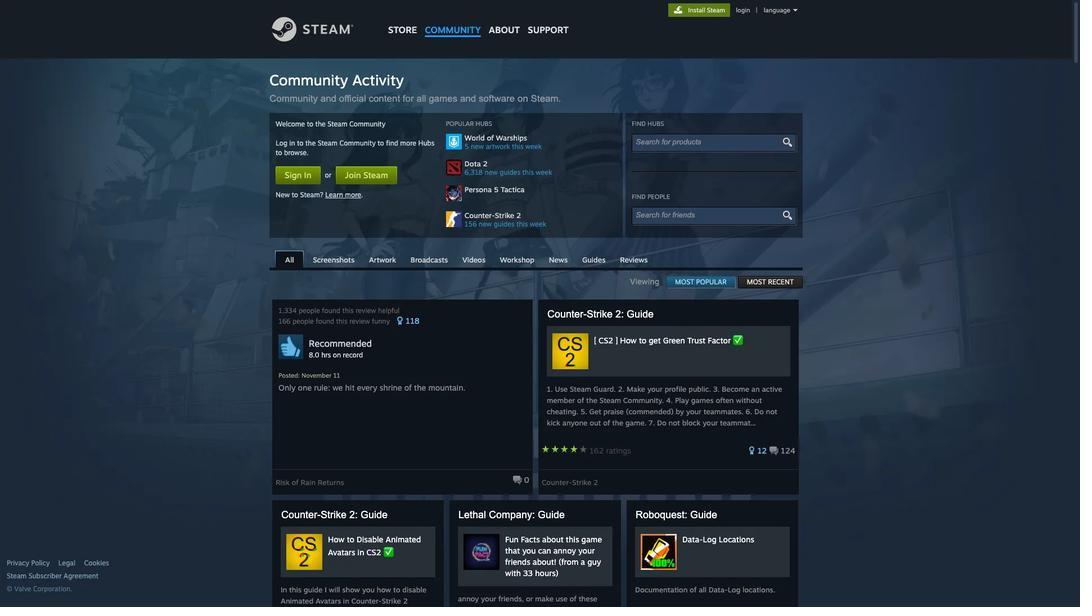 Task type: vqa. For each thing, say whether or not it's contained in the screenshot.


Task type: describe. For each thing, give the bounding box(es) containing it.
green
[[663, 336, 685, 346]]

1 horizontal spatial not
[[766, 408, 778, 417]]

week inside the dota 2 6,318 new guides this week
[[536, 168, 553, 177]]

guides inside the dota 2 6,318 new guides this week
[[500, 168, 521, 177]]

random
[[473, 606, 500, 608]]

community up welcome at the left of page
[[270, 93, 318, 104]]

hubs
[[648, 120, 664, 128]]

ratings
[[606, 446, 632, 456]]

0 vertical spatial found
[[322, 307, 341, 315]]

guard.
[[594, 385, 616, 394]]

game.
[[626, 419, 647, 428]]

hrs
[[321, 351, 331, 360]]

to inside in this guide i will show you how to disable animated avatars in counter-strike 2
[[393, 586, 401, 595]]

2 inside the dota 2 6,318 new guides this week
[[483, 159, 488, 168]]

videos link
[[457, 252, 491, 267]]

most for most popular
[[676, 278, 695, 287]]

steam inside cookies steam subscriber agreement © valve corporation.
[[7, 572, 27, 581]]

0 horizontal spatial more
[[345, 191, 361, 199]]

all link
[[275, 251, 304, 269]]

install steam
[[689, 6, 726, 14]]

in inside how to disable animated avatars in cs2 ✅
[[358, 548, 364, 558]]

find
[[386, 139, 398, 147]]

all inside community activity community and official content for all games and software on steam.
[[417, 93, 426, 104]]

recommended
[[309, 338, 372, 350]]

strike up [
[[587, 309, 613, 320]]

community.
[[623, 396, 664, 405]]

games inside community activity community and official content for all games and software on steam.
[[429, 93, 458, 104]]

how inside how to disable animated avatars in cs2 ✅
[[328, 535, 345, 545]]

4.
[[667, 396, 673, 405]]

game
[[582, 535, 602, 545]]

about inside the fun facts about this game that you can annoy your friends about! (from a guy with 33 hours)
[[543, 535, 564, 545]]

a
[[581, 558, 585, 567]]

about inside the 'annoy your friends, or make use of these silly random ass facts about this game! <3'
[[533, 606, 553, 608]]

counter-strike 2: guide for 162
[[548, 309, 654, 320]]

the down praise
[[613, 419, 624, 428]]

1 horizontal spatial data-
[[709, 586, 728, 595]]

1,334
[[279, 307, 297, 315]]

community
[[425, 24, 481, 35]]

11
[[333, 372, 340, 380]]

1 vertical spatial all
[[699, 586, 707, 595]]

join
[[345, 170, 361, 181]]

most popular
[[676, 278, 727, 287]]

posted: november 11 only one rule: we hit every shrine of the mountain.
[[279, 372, 466, 393]]

to left browse.
[[276, 149, 282, 157]]

for
[[403, 93, 414, 104]]

annoy your friends, or make use of these silly random ass facts about this game! <3
[[458, 595, 604, 608]]

steam right the install
[[707, 6, 726, 14]]

steam up praise
[[600, 396, 621, 405]]

0 vertical spatial review
[[356, 307, 376, 315]]

people for find
[[648, 193, 670, 201]]

7.
[[649, 419, 655, 428]]

this inside world of warships 5 new artwork this week
[[512, 142, 524, 151]]

guide
[[304, 586, 323, 595]]

community up log in to the steam community to find more hubs to browse.
[[350, 120, 386, 128]]

teammates.
[[704, 408, 744, 417]]

to left the find
[[378, 139, 384, 147]]

friends
[[505, 558, 531, 567]]

join steam link
[[336, 167, 397, 185]]

content
[[369, 93, 400, 104]]

(commended)
[[626, 408, 674, 417]]

1 vertical spatial popular
[[697, 278, 727, 287]]

fun facts about this game that you can annoy your friends about! (from a guy with 33 hours)
[[505, 535, 602, 579]]

strike inside in this guide i will show you how to disable animated avatars in counter-strike 2
[[382, 597, 401, 606]]

in inside log in to the steam community to find more hubs to browse.
[[290, 139, 295, 147]]

about link
[[485, 0, 524, 38]]

an
[[752, 385, 760, 394]]

0 horizontal spatial do
[[657, 419, 667, 428]]

of right documentation
[[690, 586, 697, 595]]

hours)
[[535, 569, 559, 579]]

artwork link
[[364, 252, 402, 267]]

with
[[505, 569, 521, 579]]

one
[[298, 383, 312, 393]]

0 vertical spatial counter-strike 2 link
[[465, 211, 617, 220]]

official
[[339, 93, 366, 104]]

this inside in this guide i will show you how to disable animated avatars in counter-strike 2
[[289, 586, 302, 595]]

persona
[[465, 185, 492, 194]]

join steam
[[345, 170, 388, 181]]

sign in link
[[276, 167, 321, 185]]

cheating.
[[547, 408, 579, 417]]

artwork
[[369, 256, 396, 265]]

to right welcome at the left of page
[[307, 120, 314, 128]]

find for find hubs
[[632, 120, 646, 128]]

of up 5.
[[578, 396, 585, 405]]

2.
[[618, 385, 625, 394]]

to up browse.
[[297, 139, 304, 147]]

8.0
[[309, 351, 320, 360]]

on inside community activity community and official content for all games and software on steam.
[[518, 93, 528, 104]]

without
[[736, 396, 762, 405]]

of inside the 'annoy your friends, or make use of these silly random ass facts about this game! <3'
[[570, 595, 577, 604]]

november
[[302, 372, 332, 380]]

1 horizontal spatial do
[[755, 408, 764, 417]]

how to disable animated avatars in cs2 ✅
[[328, 535, 421, 558]]

strike inside counter-strike 2 156 new guides this week
[[495, 211, 515, 220]]

broadcasts
[[411, 256, 448, 265]]

0 horizontal spatial or
[[325, 171, 332, 180]]

privacy policy
[[7, 560, 50, 568]]

you for show
[[362, 586, 375, 595]]

login link
[[734, 6, 753, 14]]

guides link
[[577, 252, 612, 267]]

guide up facts
[[538, 510, 565, 521]]

language
[[764, 6, 791, 14]]

friends,
[[499, 595, 524, 604]]

privacy
[[7, 560, 29, 568]]

new to steam? learn more .
[[276, 191, 363, 199]]

disable
[[403, 586, 427, 595]]

block
[[683, 419, 701, 428]]

1 vertical spatial found
[[316, 317, 334, 326]]

most popular link
[[667, 276, 736, 289]]

most for most recent
[[747, 278, 767, 287]]

on inside recommended 8.0 hrs on record
[[333, 351, 341, 360]]

your inside the fun facts about this game that you can annoy your friends about! (from a guy with 33 hours)
[[579, 547, 595, 556]]

124
[[781, 446, 796, 456]]

workshop link
[[495, 252, 540, 267]]

public.
[[689, 385, 712, 394]]

1 horizontal spatial ✅
[[734, 336, 744, 346]]

your down the teammates.
[[703, 419, 718, 428]]

0 vertical spatial cs2
[[599, 336, 614, 346]]

get
[[649, 336, 661, 346]]

of right risk
[[292, 478, 299, 487]]

only
[[279, 383, 296, 393]]

viewing
[[630, 277, 667, 287]]

week for warships
[[526, 142, 542, 151]]

you for that
[[523, 547, 536, 556]]

1 vertical spatial review
[[350, 317, 370, 326]]

to right new
[[292, 191, 298, 199]]

games inside 1. use steam guard. 2. make your profile public. 3. become an active member of the steam community. 4. play games often without cheating. 5. get praise (commended) by your teammates. 6. do not kick anyone out of the game. 7. do not block your teammat...
[[692, 396, 714, 405]]

find for find people
[[632, 193, 646, 201]]

hit
[[345, 383, 355, 393]]

2 inside 'link'
[[594, 478, 599, 487]]

in this guide i will show you how to disable animated avatars in counter-strike 2
[[281, 586, 427, 606]]

community inside log in to the steam community to find more hubs to browse.
[[340, 139, 376, 147]]

your up community.
[[648, 385, 663, 394]]

cs2 inside how to disable animated avatars in cs2 ✅
[[367, 548, 381, 558]]

find people
[[632, 193, 670, 201]]

1 vertical spatial not
[[669, 419, 681, 428]]

2 inside counter-strike 2 156 new guides this week
[[517, 211, 521, 220]]

news
[[549, 256, 568, 265]]

store
[[388, 24, 417, 35]]

can
[[538, 547, 552, 556]]

this inside the 'annoy your friends, or make use of these silly random ass facts about this game! <3'
[[555, 606, 568, 608]]

1 and from the left
[[321, 93, 337, 104]]

reviews
[[620, 256, 648, 265]]

the inside log in to the steam community to find more hubs to browse.
[[306, 139, 316, 147]]

156
[[465, 220, 477, 229]]

policy
[[31, 560, 50, 568]]

people for 1,334
[[299, 307, 320, 315]]

counter- inside in this guide i will show you how to disable animated avatars in counter-strike 2
[[352, 597, 382, 606]]

facts
[[515, 606, 531, 608]]

use
[[555, 385, 568, 394]]

counter- inside 'link'
[[542, 478, 572, 487]]

that
[[505, 547, 520, 556]]



Task type: locate. For each thing, give the bounding box(es) containing it.
documentation
[[635, 586, 688, 595]]

you inside the fun facts about this game that you can annoy your friends about! (from a guy with 33 hours)
[[523, 547, 536, 556]]

about up can
[[543, 535, 564, 545]]

avatars inside in this guide i will show you how to disable animated avatars in counter-strike 2
[[316, 597, 341, 606]]

we
[[333, 383, 343, 393]]

animated inside how to disable animated avatars in cs2 ✅
[[386, 535, 421, 545]]

0 vertical spatial games
[[429, 93, 458, 104]]

1 horizontal spatial hubs
[[476, 120, 492, 128]]

1 horizontal spatial log
[[703, 535, 717, 545]]

.
[[361, 191, 363, 199]]

1 vertical spatial guides
[[494, 220, 515, 229]]

steam subscriber agreement link
[[7, 572, 267, 581]]

of right world
[[487, 133, 494, 142]]

you left the how
[[362, 586, 375, 595]]

log left locations.
[[728, 586, 741, 595]]

community up official
[[270, 71, 348, 89]]

guides right "156"
[[494, 220, 515, 229]]

do right 6.
[[755, 408, 764, 417]]

in inside sign in link
[[304, 170, 312, 181]]

33
[[523, 569, 533, 579]]

162
[[590, 446, 604, 456]]

guide up get
[[627, 309, 654, 320]]

strike down 162
[[572, 478, 592, 487]]

how left the disable
[[328, 535, 345, 545]]

your up block
[[687, 408, 702, 417]]

counter-strike 2: guide down returns
[[281, 510, 388, 521]]

1 horizontal spatial annoy
[[554, 547, 576, 556]]

review left funny
[[350, 317, 370, 326]]

not down by
[[669, 419, 681, 428]]

0 horizontal spatial all
[[417, 93, 426, 104]]

most recent
[[747, 278, 794, 287]]

dota 2 link
[[465, 159, 617, 168]]

locations
[[719, 535, 755, 545]]

2 vertical spatial log
[[728, 586, 741, 595]]

hubs up world
[[476, 120, 492, 128]]

1 horizontal spatial you
[[523, 547, 536, 556]]

2 down disable
[[403, 597, 408, 606]]

log left locations
[[703, 535, 717, 545]]

all
[[285, 256, 294, 265]]

counter- right 0
[[542, 478, 572, 487]]

cookies link
[[84, 560, 109, 569]]

your up random
[[481, 595, 497, 604]]

1 horizontal spatial most
[[747, 278, 767, 287]]

in
[[290, 139, 295, 147], [358, 548, 364, 558], [343, 597, 349, 606]]

the right welcome at the left of page
[[315, 120, 326, 128]]

about down make
[[533, 606, 553, 608]]

0 vertical spatial how
[[620, 336, 637, 346]]

0 horizontal spatial you
[[362, 586, 375, 595]]

None text field
[[636, 138, 783, 146]]

1 vertical spatial hubs
[[419, 139, 435, 147]]

you inside in this guide i will show you how to disable animated avatars in counter-strike 2
[[362, 586, 375, 595]]

0 vertical spatial annoy
[[554, 547, 576, 556]]

1 vertical spatial more
[[345, 191, 361, 199]]

your up a
[[579, 547, 595, 556]]

in inside in this guide i will show you how to disable animated avatars in counter-strike 2
[[343, 597, 349, 606]]

data- left locations.
[[709, 586, 728, 595]]

in left guide
[[281, 586, 287, 595]]

None image field
[[781, 137, 794, 147], [781, 211, 794, 221], [781, 137, 794, 147], [781, 211, 794, 221]]

1 horizontal spatial how
[[620, 336, 637, 346]]

2 find from the top
[[632, 193, 646, 201]]

to inside how to disable animated avatars in cs2 ✅
[[347, 535, 355, 545]]

steam inside log in to the steam community to find more hubs to browse.
[[318, 139, 338, 147]]

1 vertical spatial in
[[358, 548, 364, 558]]

2 down tactica
[[517, 211, 521, 220]]

2: for lethal company: guide
[[350, 510, 358, 521]]

new for counter-
[[479, 220, 492, 229]]

week
[[526, 142, 542, 151], [536, 168, 553, 177], [530, 220, 547, 229]]

company:
[[489, 510, 535, 521]]

or up learn
[[325, 171, 332, 180]]

0 vertical spatial all
[[417, 93, 426, 104]]

out
[[590, 419, 601, 428]]

0 vertical spatial log
[[276, 139, 288, 147]]

rain
[[301, 478, 316, 487]]

guide up the disable
[[361, 510, 388, 521]]

1 horizontal spatial in
[[304, 170, 312, 181]]

0 horizontal spatial most
[[676, 278, 695, 287]]

1 horizontal spatial cs2
[[599, 336, 614, 346]]

1 horizontal spatial more
[[400, 139, 417, 147]]

about!
[[533, 558, 557, 567]]

world of warships 5 new artwork this week
[[465, 133, 542, 151]]

1 vertical spatial how
[[328, 535, 345, 545]]

0 vertical spatial hubs
[[476, 120, 492, 128]]

1 most from the left
[[676, 278, 695, 287]]

2: up ]
[[616, 309, 624, 320]]

persona 5 tactica link
[[465, 185, 617, 194]]

how right ]
[[620, 336, 637, 346]]

5
[[465, 142, 469, 151], [494, 185, 499, 194]]

[
[[594, 336, 597, 346]]

0 horizontal spatial in
[[281, 586, 287, 595]]

the up browse.
[[306, 139, 316, 147]]

0 vertical spatial ✅
[[734, 336, 744, 346]]

do right 7.
[[657, 419, 667, 428]]

to left the disable
[[347, 535, 355, 545]]

1 horizontal spatial on
[[518, 93, 528, 104]]

avatars inside how to disable animated avatars in cs2 ✅
[[328, 548, 356, 558]]

1 vertical spatial find
[[632, 193, 646, 201]]

news link
[[544, 252, 574, 267]]

on right hrs
[[333, 351, 341, 360]]

2 horizontal spatial in
[[358, 548, 364, 558]]

agreement
[[64, 572, 99, 581]]

community link
[[421, 0, 485, 41]]

0 horizontal spatial counter-strike 2: guide
[[281, 510, 388, 521]]

0 vertical spatial you
[[523, 547, 536, 556]]

you down facts
[[523, 547, 536, 556]]

shrine
[[380, 383, 402, 393]]

1 vertical spatial counter-strike 2 link
[[542, 475, 599, 487]]

in up browse.
[[290, 139, 295, 147]]

2: for 162 ratings
[[616, 309, 624, 320]]

of
[[487, 133, 494, 142], [405, 383, 412, 393], [578, 396, 585, 405], [604, 419, 610, 428], [292, 478, 299, 487], [690, 586, 697, 595], [570, 595, 577, 604]]

in right sign
[[304, 170, 312, 181]]

screenshots
[[313, 256, 355, 265]]

the inside posted: november 11 only one rule: we hit every shrine of the mountain.
[[414, 383, 426, 393]]

0 vertical spatial new
[[471, 142, 484, 151]]

0 horizontal spatial popular
[[446, 120, 474, 128]]

0 vertical spatial guides
[[500, 168, 521, 177]]

steam right join
[[364, 170, 388, 181]]

week up dota 2 link
[[526, 142, 542, 151]]

new
[[471, 142, 484, 151], [485, 168, 498, 177], [479, 220, 492, 229]]

of inside world of warships 5 new artwork this week
[[487, 133, 494, 142]]

counter- inside counter-strike 2 156 new guides this week
[[465, 211, 495, 220]]

✅ inside how to disable animated avatars in cs2 ✅
[[384, 548, 394, 558]]

0 vertical spatial in
[[290, 139, 295, 147]]

0 vertical spatial week
[[526, 142, 542, 151]]

1 vertical spatial 2:
[[350, 510, 358, 521]]

1 vertical spatial new
[[485, 168, 498, 177]]

steam right use
[[570, 385, 592, 394]]

2 vertical spatial new
[[479, 220, 492, 229]]

1,334 people found this review helpful 166 people found this review funny
[[279, 307, 400, 326]]

log up browse.
[[276, 139, 288, 147]]

1 vertical spatial ✅
[[384, 548, 394, 558]]

counter-strike 2 link down persona 5 tactica link
[[465, 211, 617, 220]]

tactica
[[501, 185, 525, 194]]

broadcasts link
[[405, 252, 454, 267]]

1 vertical spatial avatars
[[316, 597, 341, 606]]

helpful
[[378, 307, 400, 315]]

log in to the steam community to find more hubs to browse.
[[276, 139, 435, 157]]

counter-
[[465, 211, 495, 220], [548, 309, 587, 320], [542, 478, 572, 487], [281, 510, 321, 521], [352, 597, 382, 606]]

counter-strike 2 link down 162
[[542, 475, 599, 487]]

and up popular hubs
[[460, 93, 476, 104]]

hubs inside log in to the steam community to find more hubs to browse.
[[419, 139, 435, 147]]

to
[[307, 120, 314, 128], [297, 139, 304, 147], [378, 139, 384, 147], [276, 149, 282, 157], [292, 191, 298, 199], [639, 336, 647, 346], [347, 535, 355, 545], [393, 586, 401, 595]]

1 vertical spatial week
[[536, 168, 553, 177]]

more inside log in to the steam community to find more hubs to browse.
[[400, 139, 417, 147]]

or
[[325, 171, 332, 180], [526, 595, 533, 604]]

guides
[[583, 256, 606, 265]]

not
[[766, 408, 778, 417], [669, 419, 681, 428]]

counter-strike 2: guide for lethal
[[281, 510, 388, 521]]

this inside the dota 2 6,318 new guides this week
[[523, 168, 534, 177]]

welcome to the steam community
[[276, 120, 386, 128]]

most left recent
[[747, 278, 767, 287]]

0 horizontal spatial not
[[669, 419, 681, 428]]

videos
[[463, 256, 486, 265]]

most right viewing
[[676, 278, 695, 287]]

2 vertical spatial in
[[343, 597, 349, 606]]

None text field
[[636, 211, 783, 220]]

or up facts
[[526, 595, 533, 604]]

in inside in this guide i will show you how to disable animated avatars in counter-strike 2
[[281, 586, 287, 595]]

new right "156"
[[479, 220, 492, 229]]

of right the out
[[604, 419, 610, 428]]

1 vertical spatial people
[[299, 307, 320, 315]]

praise
[[604, 408, 624, 417]]

play
[[675, 396, 689, 405]]

new inside counter-strike 2 156 new guides this week
[[479, 220, 492, 229]]

annoy
[[554, 547, 576, 556], [458, 595, 479, 604]]

2 most from the left
[[747, 278, 767, 287]]

1 vertical spatial in
[[281, 586, 287, 595]]

0 horizontal spatial log
[[276, 139, 288, 147]]

0 horizontal spatial 5
[[465, 142, 469, 151]]

new inside the dota 2 6,318 new guides this week
[[485, 168, 498, 177]]

log inside log in to the steam community to find more hubs to browse.
[[276, 139, 288, 147]]

facts
[[521, 535, 540, 545]]

to left get
[[639, 336, 647, 346]]

0 horizontal spatial animated
[[281, 597, 314, 606]]

annoy up silly
[[458, 595, 479, 604]]

silly
[[458, 606, 471, 608]]

week down persona 5 tactica link
[[530, 220, 547, 229]]

this inside the fun facts about this game that you can annoy your friends about! (from a guy with 33 hours)
[[566, 535, 580, 545]]

more right the find
[[400, 139, 417, 147]]

counter-strike 2
[[542, 478, 599, 487]]

steam down privacy
[[7, 572, 27, 581]]

2 vertical spatial people
[[293, 317, 314, 326]]

your inside the 'annoy your friends, or make use of these silly random ass facts about this game! <3'
[[481, 595, 497, 604]]

strike down returns
[[321, 510, 347, 521]]

of inside posted: november 11 only one rule: we hit every shrine of the mountain.
[[405, 383, 412, 393]]

all right documentation
[[699, 586, 707, 595]]

of up game!
[[570, 595, 577, 604]]

0 vertical spatial more
[[400, 139, 417, 147]]

0 vertical spatial counter-strike 2: guide
[[548, 309, 654, 320]]

3.
[[714, 385, 720, 394]]

0 horizontal spatial 2:
[[350, 510, 358, 521]]

in down the disable
[[358, 548, 364, 558]]

1 find from the top
[[632, 120, 646, 128]]

1 vertical spatial games
[[692, 396, 714, 405]]

guide up data-log locations
[[691, 510, 718, 521]]

animated right the disable
[[386, 535, 421, 545]]

or inside the 'annoy your friends, or make use of these silly random ass facts about this game! <3'
[[526, 595, 533, 604]]

steam down welcome to the steam community
[[318, 139, 338, 147]]

strike down tactica
[[495, 211, 515, 220]]

profile
[[665, 385, 687, 394]]

0 vertical spatial 5
[[465, 142, 469, 151]]

more right learn
[[345, 191, 361, 199]]

counter- down persona
[[465, 211, 495, 220]]

support link
[[524, 0, 573, 38]]

0 horizontal spatial and
[[321, 93, 337, 104]]

0
[[524, 476, 530, 485]]

to right the how
[[393, 586, 401, 595]]

make
[[627, 385, 646, 394]]

cookies steam subscriber agreement © valve corporation.
[[7, 560, 109, 594]]

mountain.
[[429, 383, 466, 393]]

annoy inside the fun facts about this game that you can annoy your friends about! (from a guy with 33 hours)
[[554, 547, 576, 556]]

1 vertical spatial 5
[[494, 185, 499, 194]]

0 horizontal spatial data-
[[683, 535, 703, 545]]

0 horizontal spatial annoy
[[458, 595, 479, 604]]

2:
[[616, 309, 624, 320], [350, 510, 358, 521]]

1 horizontal spatial and
[[460, 93, 476, 104]]

new up dota
[[471, 142, 484, 151]]

1 vertical spatial log
[[703, 535, 717, 545]]

not down active
[[766, 408, 778, 417]]

week up persona 5 tactica link
[[536, 168, 553, 177]]

show
[[342, 586, 360, 595]]

2 horizontal spatial log
[[728, 586, 741, 595]]

legal link
[[58, 560, 75, 569]]

166
[[279, 317, 291, 326]]

games down public.
[[692, 396, 714, 405]]

(from
[[559, 558, 579, 567]]

1 horizontal spatial popular
[[697, 278, 727, 287]]

this inside counter-strike 2 156 new guides this week
[[517, 220, 528, 229]]

2 inside in this guide i will show you how to disable animated avatars in counter-strike 2
[[403, 597, 408, 606]]

]
[[616, 336, 618, 346]]

guides up tactica
[[500, 168, 521, 177]]

new
[[276, 191, 290, 199]]

annoy inside the 'annoy your friends, or make use of these silly random ass facts about this game! <3'
[[458, 595, 479, 604]]

0 vertical spatial do
[[755, 408, 764, 417]]

0 horizontal spatial how
[[328, 535, 345, 545]]

1 horizontal spatial games
[[692, 396, 714, 405]]

warships
[[496, 133, 527, 142]]

[ cs2 ] how to get green trust factor ✅
[[594, 336, 744, 346]]

avatars up will
[[328, 548, 356, 558]]

0 vertical spatial data-
[[683, 535, 703, 545]]

new inside world of warships 5 new artwork this week
[[471, 142, 484, 151]]

risk
[[276, 478, 290, 487]]

<3
[[593, 606, 602, 608]]

✅ down the disable
[[384, 548, 394, 558]]

1 vertical spatial or
[[526, 595, 533, 604]]

5.
[[581, 408, 588, 417]]

strike
[[495, 211, 515, 220], [587, 309, 613, 320], [572, 478, 592, 487], [321, 510, 347, 521], [382, 597, 401, 606]]

avatars
[[328, 548, 356, 558], [316, 597, 341, 606]]

animated inside in this guide i will show you how to disable animated avatars in counter-strike 2
[[281, 597, 314, 606]]

subscriber
[[29, 572, 62, 581]]

1 vertical spatial counter-strike 2: guide
[[281, 510, 388, 521]]

week for 2
[[530, 220, 547, 229]]

2 down 162
[[594, 478, 599, 487]]

0 horizontal spatial ✅
[[384, 548, 394, 558]]

1 horizontal spatial all
[[699, 586, 707, 595]]

1 horizontal spatial 5
[[494, 185, 499, 194]]

all right for
[[417, 93, 426, 104]]

new for world
[[471, 142, 484, 151]]

guides inside counter-strike 2 156 new guides this week
[[494, 220, 515, 229]]

2 and from the left
[[460, 93, 476, 104]]

2 vertical spatial week
[[530, 220, 547, 229]]

0 vertical spatial avatars
[[328, 548, 356, 558]]

data- down roboquest: guide
[[683, 535, 703, 545]]

1 horizontal spatial in
[[343, 597, 349, 606]]

review up funny
[[356, 307, 376, 315]]

✅
[[734, 336, 744, 346], [384, 548, 394, 558]]

1 vertical spatial about
[[533, 606, 553, 608]]

0 vertical spatial in
[[304, 170, 312, 181]]

and left official
[[321, 93, 337, 104]]

login | language
[[736, 6, 791, 14]]

lethal
[[459, 510, 486, 521]]

week inside world of warships 5 new artwork this week
[[526, 142, 542, 151]]

1 vertical spatial animated
[[281, 597, 314, 606]]

0 vertical spatial popular
[[446, 120, 474, 128]]

0 horizontal spatial on
[[333, 351, 341, 360]]

animated down guide
[[281, 597, 314, 606]]

0 horizontal spatial cs2
[[367, 548, 381, 558]]

recent
[[768, 278, 794, 287]]

2: up the disable
[[350, 510, 358, 521]]

the up the 'get'
[[587, 396, 598, 405]]

you
[[523, 547, 536, 556], [362, 586, 375, 595]]

5 inside world of warships 5 new artwork this week
[[465, 142, 469, 151]]

steam down official
[[328, 120, 348, 128]]

✅ right factor
[[734, 336, 744, 346]]

community up join
[[340, 139, 376, 147]]

week inside counter-strike 2 156 new guides this week
[[530, 220, 547, 229]]

community
[[270, 71, 348, 89], [270, 93, 318, 104], [350, 120, 386, 128], [340, 139, 376, 147]]

in down show
[[343, 597, 349, 606]]

roboquest: guide
[[636, 510, 718, 521]]

1 horizontal spatial counter-strike 2: guide
[[548, 309, 654, 320]]

returns
[[318, 478, 344, 487]]

all
[[417, 93, 426, 104], [699, 586, 707, 595]]

in
[[304, 170, 312, 181], [281, 586, 287, 595]]

1 vertical spatial annoy
[[458, 595, 479, 604]]

counter- down rain
[[281, 510, 321, 521]]

hubs right the find
[[419, 139, 435, 147]]

of right "shrine"
[[405, 383, 412, 393]]

counter- down news
[[548, 309, 587, 320]]

1 vertical spatial cs2
[[367, 548, 381, 558]]

most recent link
[[738, 276, 803, 289]]

1 horizontal spatial 2:
[[616, 309, 624, 320]]

0 vertical spatial not
[[766, 408, 778, 417]]

reviews link
[[615, 252, 654, 267]]

disable
[[357, 535, 384, 545]]



